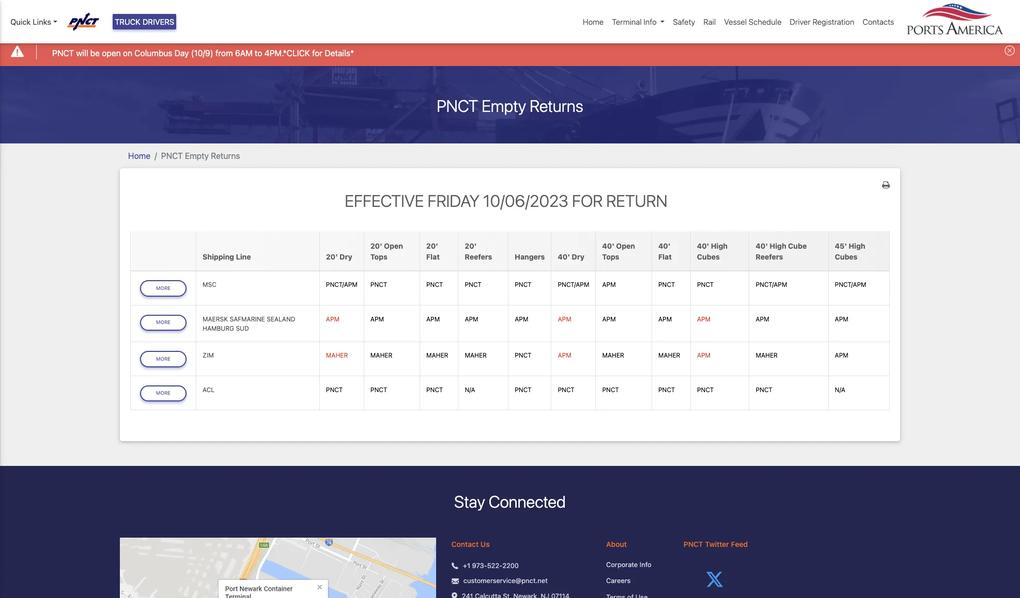 Task type: locate. For each thing, give the bounding box(es) containing it.
2 pnct/apm from the left
[[558, 281, 589, 289]]

40' inside 40' open tops
[[602, 242, 614, 250]]

7 maher from the left
[[756, 352, 778, 360]]

feed
[[731, 540, 748, 549]]

2 more from the top
[[156, 320, 171, 326]]

1 vertical spatial info
[[640, 561, 652, 569]]

home
[[583, 17, 604, 26], [128, 151, 150, 161]]

40' right 40' flat
[[697, 242, 709, 250]]

1 vertical spatial pnct empty returns
[[161, 151, 240, 161]]

0 horizontal spatial home link
[[128, 151, 150, 161]]

40' high cube reefers
[[756, 242, 807, 261]]

connected
[[489, 493, 566, 512]]

dry left 40' open tops
[[572, 253, 585, 261]]

flat left 20' reefers
[[426, 253, 440, 261]]

pnct/apm down 40' dry
[[558, 281, 589, 289]]

45' high cubes
[[835, 242, 865, 261]]

info up careers link
[[640, 561, 652, 569]]

line
[[236, 253, 251, 261]]

effective
[[345, 191, 424, 211]]

open for 40' open tops
[[616, 242, 635, 250]]

tops
[[370, 253, 388, 261], [602, 253, 619, 261]]

customerservice@pnct.net link
[[463, 577, 548, 587]]

2 more button from the top
[[140, 315, 187, 331]]

pnct
[[52, 48, 74, 58], [437, 96, 478, 116], [161, 151, 183, 161], [370, 281, 387, 289], [426, 281, 443, 289], [465, 281, 482, 289], [515, 281, 532, 289], [658, 281, 675, 289], [697, 281, 714, 289], [515, 352, 532, 360], [326, 386, 343, 394], [370, 386, 387, 394], [426, 386, 443, 394], [515, 386, 532, 394], [558, 386, 575, 394], [602, 386, 619, 394], [658, 386, 675, 394], [697, 386, 714, 394], [756, 386, 773, 394], [684, 540, 703, 549]]

flat right 40' open tops
[[658, 253, 672, 261]]

0 horizontal spatial reefers
[[465, 253, 492, 261]]

20' for 20' flat
[[426, 242, 438, 250]]

to
[[255, 48, 262, 58]]

20' for 20' open tops
[[370, 242, 382, 250]]

1 high from the left
[[711, 242, 728, 250]]

4 maher from the left
[[465, 352, 487, 360]]

terminal info
[[612, 17, 657, 26]]

more button for acl
[[140, 386, 187, 402]]

1 horizontal spatial open
[[616, 242, 635, 250]]

40' inside 40' high cube reefers
[[756, 242, 768, 250]]

40' right 40' open tops
[[658, 242, 671, 250]]

friday
[[428, 191, 480, 211]]

dry for 40' dry
[[572, 253, 585, 261]]

cubes down "45'"
[[835, 253, 858, 261]]

1 horizontal spatial high
[[770, 242, 786, 250]]

flat
[[426, 253, 440, 261], [658, 253, 672, 261]]

40' inside 40' flat
[[658, 242, 671, 250]]

registration
[[813, 17, 854, 26]]

4pm.*click
[[264, 48, 310, 58]]

0 horizontal spatial tops
[[370, 253, 388, 261]]

0 horizontal spatial home
[[128, 151, 150, 161]]

4 more button from the top
[[140, 386, 187, 402]]

close image
[[1005, 46, 1015, 56]]

shipping
[[203, 253, 234, 261]]

0 horizontal spatial flat
[[426, 253, 440, 261]]

pnct will be open on columbus day (10/9) from 6am to 4pm.*click for details* alert
[[0, 38, 1020, 66]]

more for acl
[[156, 391, 171, 397]]

info for terminal info
[[644, 17, 657, 26]]

pnct/apm down 20' dry
[[326, 281, 358, 289]]

3 more from the top
[[156, 357, 171, 362]]

high inside 40' high cubes
[[711, 242, 728, 250]]

driver registration link
[[786, 12, 859, 32]]

more button for zim
[[140, 352, 187, 368]]

quick
[[10, 17, 31, 26]]

high for 40' high cubes
[[711, 242, 728, 250]]

columbus
[[135, 48, 172, 58]]

0 vertical spatial returns
[[530, 96, 583, 116]]

0 vertical spatial home
[[583, 17, 604, 26]]

info right terminal
[[644, 17, 657, 26]]

1 dry from the left
[[340, 253, 352, 261]]

quick links
[[10, 17, 51, 26]]

cubes for 45'
[[835, 253, 858, 261]]

contacts link
[[859, 12, 898, 32]]

0 horizontal spatial empty
[[185, 151, 209, 161]]

2 flat from the left
[[658, 253, 672, 261]]

sealand
[[267, 316, 295, 323]]

1 horizontal spatial pnct empty returns
[[437, 96, 583, 116]]

returns
[[530, 96, 583, 116], [211, 151, 240, 161]]

open inside 40' open tops
[[616, 242, 635, 250]]

tops inside 40' open tops
[[602, 253, 619, 261]]

more for maersk safmarine sealand hamburg sud
[[156, 320, 171, 326]]

contacts
[[863, 17, 894, 26]]

4 more from the top
[[156, 391, 171, 397]]

vessel schedule
[[724, 17, 782, 26]]

dry left 20' open tops
[[340, 253, 352, 261]]

40' left cube
[[756, 242, 768, 250]]

empty
[[482, 96, 526, 116], [185, 151, 209, 161]]

info
[[644, 17, 657, 26], [640, 561, 652, 569]]

40' down 'for' on the right top of the page
[[602, 242, 614, 250]]

cubes inside 45' high cubes
[[835, 253, 858, 261]]

1 flat from the left
[[426, 253, 440, 261]]

high
[[711, 242, 728, 250], [770, 242, 786, 250], [849, 242, 865, 250]]

info for corporate info
[[640, 561, 652, 569]]

+1
[[463, 562, 470, 570]]

2 n/a from the left
[[835, 386, 845, 394]]

more
[[156, 286, 171, 291], [156, 320, 171, 326], [156, 357, 171, 362], [156, 391, 171, 397]]

1 horizontal spatial cubes
[[835, 253, 858, 261]]

1 horizontal spatial dry
[[572, 253, 585, 261]]

0 horizontal spatial dry
[[340, 253, 352, 261]]

pnct empty returns
[[437, 96, 583, 116], [161, 151, 240, 161]]

3 high from the left
[[849, 242, 865, 250]]

1 tops from the left
[[370, 253, 388, 261]]

1 horizontal spatial home
[[583, 17, 604, 26]]

open left 40' flat
[[616, 242, 635, 250]]

pnct will be open on columbus day (10/9) from 6am to 4pm.*click for details* link
[[52, 47, 354, 59]]

40' open tops
[[602, 242, 635, 261]]

1 horizontal spatial tops
[[602, 253, 619, 261]]

0 horizontal spatial cubes
[[697, 253, 720, 261]]

1 n/a from the left
[[465, 386, 475, 394]]

20' inside 20' reefers
[[465, 242, 477, 250]]

contact us
[[452, 540, 490, 549]]

40' right hangers
[[558, 253, 570, 261]]

pnct/apm down 40' high cube reefers
[[756, 281, 787, 289]]

safmarine
[[230, 316, 265, 323]]

45'
[[835, 242, 847, 250]]

2 dry from the left
[[572, 253, 585, 261]]

tops inside 20' open tops
[[370, 253, 388, 261]]

1 cubes from the left
[[697, 253, 720, 261]]

reefers inside 40' high cube reefers
[[756, 253, 783, 261]]

0 horizontal spatial open
[[384, 242, 403, 250]]

0 horizontal spatial high
[[711, 242, 728, 250]]

1 horizontal spatial reefers
[[756, 253, 783, 261]]

us
[[481, 540, 490, 549]]

n/a
[[465, 386, 475, 394], [835, 386, 845, 394]]

1 horizontal spatial n/a
[[835, 386, 845, 394]]

20'
[[370, 242, 382, 250], [426, 242, 438, 250], [465, 242, 477, 250], [326, 253, 338, 261]]

reefers
[[465, 253, 492, 261], [756, 253, 783, 261]]

apm
[[602, 281, 616, 289], [326, 316, 340, 323], [370, 316, 384, 323], [426, 316, 440, 323], [465, 316, 478, 323], [515, 316, 528, 323], [558, 316, 571, 323], [602, 316, 616, 323], [658, 316, 672, 323], [697, 316, 711, 323], [756, 316, 769, 323], [835, 316, 849, 323], [558, 352, 571, 360], [697, 352, 711, 360], [835, 352, 849, 360]]

40'
[[602, 242, 614, 250], [658, 242, 671, 250], [697, 242, 709, 250], [756, 242, 768, 250], [558, 253, 570, 261]]

40' inside 40' high cubes
[[697, 242, 709, 250]]

pnct twitter feed
[[684, 540, 748, 549]]

tops right 20' dry
[[370, 253, 388, 261]]

high for 45' high cubes
[[849, 242, 865, 250]]

0 vertical spatial pnct empty returns
[[437, 96, 583, 116]]

2 open from the left
[[616, 242, 635, 250]]

20' inside 20' flat
[[426, 242, 438, 250]]

maersk safmarine sealand hamburg sud
[[203, 316, 295, 333]]

3 more button from the top
[[140, 352, 187, 368]]

20' inside 20' open tops
[[370, 242, 382, 250]]

open
[[102, 48, 121, 58]]

about
[[606, 540, 627, 549]]

tops right 40' dry
[[602, 253, 619, 261]]

be
[[90, 48, 100, 58]]

2 tops from the left
[[602, 253, 619, 261]]

more button
[[140, 281, 187, 297], [140, 315, 187, 331], [140, 352, 187, 368], [140, 386, 187, 402]]

1 vertical spatial returns
[[211, 151, 240, 161]]

high inside 40' high cube reefers
[[770, 242, 786, 250]]

4 pnct/apm from the left
[[835, 281, 866, 289]]

dry
[[340, 253, 352, 261], [572, 253, 585, 261]]

drivers
[[143, 17, 174, 26]]

cubes right 40' flat
[[697, 253, 720, 261]]

maersk
[[203, 316, 228, 323]]

1 vertical spatial home link
[[128, 151, 150, 161]]

cubes inside 40' high cubes
[[697, 253, 720, 261]]

0 horizontal spatial n/a
[[465, 386, 475, 394]]

0 vertical spatial empty
[[482, 96, 526, 116]]

driver
[[790, 17, 811, 26]]

open left 20' flat
[[384, 242, 403, 250]]

home link
[[579, 12, 608, 32], [128, 151, 150, 161]]

20' for 20' dry
[[326, 253, 338, 261]]

0 vertical spatial home link
[[579, 12, 608, 32]]

1 vertical spatial empty
[[185, 151, 209, 161]]

2 reefers from the left
[[756, 253, 783, 261]]

open
[[384, 242, 403, 250], [616, 242, 635, 250]]

careers
[[606, 577, 631, 586]]

0 vertical spatial info
[[644, 17, 657, 26]]

1 open from the left
[[384, 242, 403, 250]]

5 maher from the left
[[602, 352, 624, 360]]

1 more button from the top
[[140, 281, 187, 297]]

cube
[[788, 242, 807, 250]]

+1 973-522-2200 link
[[463, 562, 519, 572]]

pnct/apm
[[326, 281, 358, 289], [558, 281, 589, 289], [756, 281, 787, 289], [835, 281, 866, 289]]

1 more from the top
[[156, 286, 171, 291]]

1 horizontal spatial flat
[[658, 253, 672, 261]]

2 cubes from the left
[[835, 253, 858, 261]]

maher
[[326, 352, 348, 360], [370, 352, 392, 360], [426, 352, 448, 360], [465, 352, 487, 360], [602, 352, 624, 360], [658, 352, 680, 360], [756, 352, 778, 360]]

40' for 40' flat
[[658, 242, 671, 250]]

open inside 20' open tops
[[384, 242, 403, 250]]

high inside 45' high cubes
[[849, 242, 865, 250]]

safety link
[[669, 12, 699, 32]]

2 high from the left
[[770, 242, 786, 250]]

2 horizontal spatial high
[[849, 242, 865, 250]]

return
[[606, 191, 668, 211]]

corporate info
[[606, 561, 652, 569]]

hangers
[[515, 253, 545, 261]]

pnct/apm down 45' high cubes
[[835, 281, 866, 289]]



Task type: vqa. For each thing, say whether or not it's contained in the screenshot.


Task type: describe. For each thing, give the bounding box(es) containing it.
40' high cubes
[[697, 242, 728, 261]]

10/06/2023
[[483, 191, 569, 211]]

truck drivers
[[115, 17, 174, 26]]

0 horizontal spatial pnct empty returns
[[161, 151, 240, 161]]

+1 973-522-2200
[[463, 562, 519, 570]]

open for 20' open tops
[[384, 242, 403, 250]]

1 maher from the left
[[326, 352, 348, 360]]

more for zim
[[156, 357, 171, 362]]

effective friday 10/06/2023 for return
[[345, 191, 668, 211]]

40' for 40' high cube reefers
[[756, 242, 768, 250]]

corporate
[[606, 561, 638, 569]]

3 pnct/apm from the left
[[756, 281, 787, 289]]

careers link
[[606, 577, 668, 587]]

1 horizontal spatial home link
[[579, 12, 608, 32]]

shipping line
[[203, 253, 251, 261]]

details*
[[325, 48, 354, 58]]

for
[[312, 48, 323, 58]]

2 maher from the left
[[370, 352, 392, 360]]

hamburg
[[203, 325, 234, 333]]

2200
[[502, 562, 519, 570]]

vessel schedule link
[[720, 12, 786, 32]]

1 horizontal spatial empty
[[482, 96, 526, 116]]

flat for 20' flat
[[426, 253, 440, 261]]

from
[[215, 48, 233, 58]]

flat for 40' flat
[[658, 253, 672, 261]]

522-
[[487, 562, 502, 570]]

safety
[[673, 17, 695, 26]]

1 vertical spatial home
[[128, 151, 150, 161]]

1 reefers from the left
[[465, 253, 492, 261]]

40' flat
[[658, 242, 672, 261]]

cubes for 40'
[[697, 253, 720, 261]]

more button for msc
[[140, 281, 187, 297]]

3 maher from the left
[[426, 352, 448, 360]]

pnct inside alert
[[52, 48, 74, 58]]

acl
[[203, 386, 215, 394]]

msc
[[203, 281, 216, 289]]

20' reefers
[[465, 242, 492, 261]]

driver registration
[[790, 17, 854, 26]]

links
[[33, 17, 51, 26]]

1 pnct/apm from the left
[[326, 281, 358, 289]]

for
[[572, 191, 603, 211]]

(10/9)
[[191, 48, 213, 58]]

20' dry
[[326, 253, 352, 261]]

print image
[[882, 181, 890, 189]]

home inside home link
[[583, 17, 604, 26]]

stay connected
[[454, 493, 566, 512]]

terminal info link
[[608, 12, 669, 32]]

more for msc
[[156, 286, 171, 291]]

20' for 20' reefers
[[465, 242, 477, 250]]

high for 40' high cube reefers
[[770, 242, 786, 250]]

tops for 40'
[[602, 253, 619, 261]]

more button for maersk safmarine sealand hamburg sud
[[140, 315, 187, 331]]

customerservice@pnct.net
[[463, 577, 548, 586]]

20' flat
[[426, 242, 440, 261]]

0 horizontal spatial returns
[[211, 151, 240, 161]]

tops for 20'
[[370, 253, 388, 261]]

day
[[175, 48, 189, 58]]

vessel
[[724, 17, 747, 26]]

terminal
[[612, 17, 642, 26]]

6am
[[235, 48, 253, 58]]

pnct will be open on columbus day (10/9) from 6am to 4pm.*click for details*
[[52, 48, 354, 58]]

40' for 40' high cubes
[[697, 242, 709, 250]]

truck drivers link
[[113, 14, 176, 30]]

40' dry
[[558, 253, 585, 261]]

stay
[[454, 493, 485, 512]]

40' for 40' open tops
[[602, 242, 614, 250]]

contact
[[452, 540, 479, 549]]

truck
[[115, 17, 140, 26]]

6 maher from the left
[[658, 352, 680, 360]]

rail
[[704, 17, 716, 26]]

corporate info link
[[606, 561, 668, 571]]

1 horizontal spatial returns
[[530, 96, 583, 116]]

on
[[123, 48, 132, 58]]

rail link
[[699, 12, 720, 32]]

dry for 20' dry
[[340, 253, 352, 261]]

973-
[[472, 562, 487, 570]]

schedule
[[749, 17, 782, 26]]

40' for 40' dry
[[558, 253, 570, 261]]

20' open tops
[[370, 242, 403, 261]]

will
[[76, 48, 88, 58]]

zim
[[203, 352, 214, 360]]

twitter
[[705, 540, 729, 549]]

quick links link
[[10, 16, 57, 28]]

sud
[[236, 325, 249, 333]]



